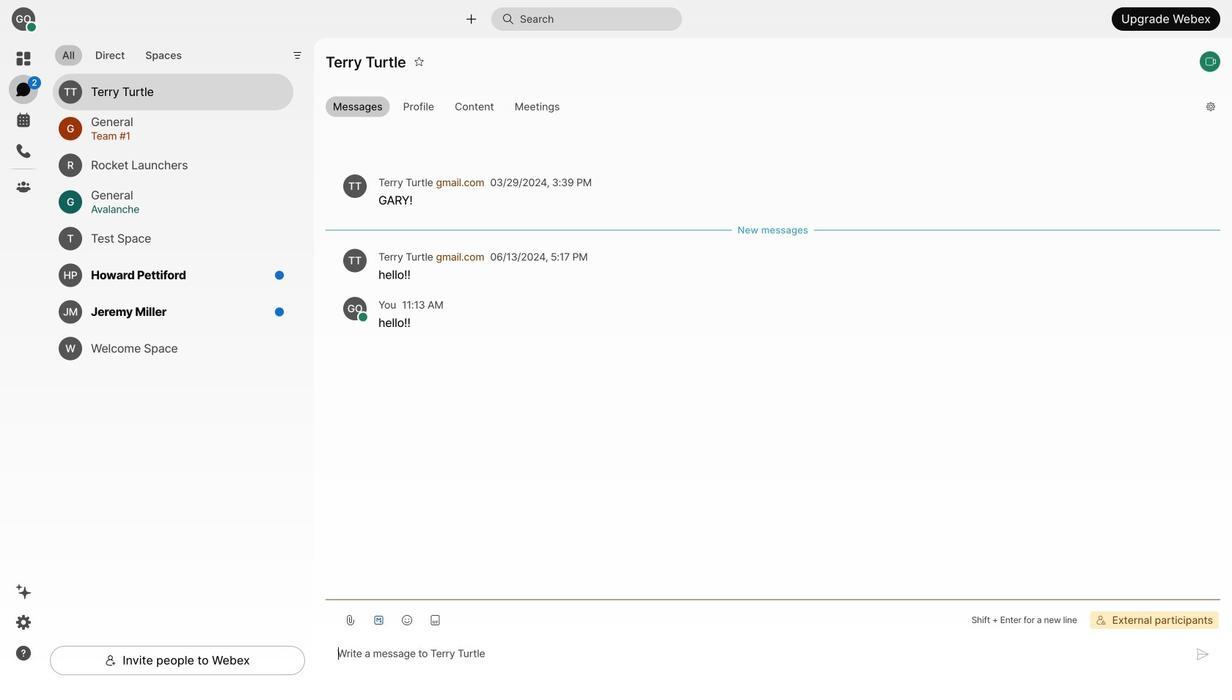 Task type: locate. For each thing, give the bounding box(es) containing it.
filter by image
[[291, 49, 303, 61]]

1 horizontal spatial wrapper image
[[105, 655, 117, 667]]

calls image
[[15, 142, 32, 160]]

1 new messages image from the top
[[274, 270, 285, 281]]

help image
[[15, 645, 32, 662]]

markdown image
[[373, 614, 385, 626]]

teams, has no new notifications image
[[15, 178, 32, 196]]

1 vertical spatial general list item
[[53, 184, 293, 220]]

0 vertical spatial new messages image
[[274, 270, 285, 281]]

call on webex image
[[1205, 56, 1217, 67]]

2 new messages image from the top
[[274, 307, 285, 317]]

1 vertical spatial wrapper image
[[105, 655, 117, 667]]

tab list
[[51, 36, 193, 70]]

wrapper image
[[502, 13, 520, 25], [27, 22, 37, 32], [358, 312, 368, 322], [1096, 615, 1106, 625]]

0 vertical spatial new messages image
[[274, 270, 285, 281]]

1 vertical spatial new messages image
[[274, 307, 285, 317]]

new messages image inside list item
[[274, 270, 285, 281]]

rocket launchers list item
[[53, 147, 293, 184]]

add to favorites image
[[414, 50, 424, 73]]

terry turtle list item
[[53, 74, 293, 110]]

connect people image
[[464, 12, 478, 26]]

2 new messages image from the top
[[274, 307, 285, 317]]

navigation
[[0, 38, 47, 681]]

1 vertical spatial new messages image
[[274, 307, 285, 317]]

new messages image
[[274, 270, 285, 281], [274, 307, 285, 317]]

wrapper image inside messages list
[[358, 312, 368, 322]]

general list item
[[53, 110, 293, 147], [53, 184, 293, 220]]

group
[[326, 96, 1194, 120]]

wrapper image
[[15, 81, 32, 98], [105, 655, 117, 667]]

0 vertical spatial general list item
[[53, 110, 293, 147]]

2 general list item from the top
[[53, 184, 293, 220]]

howard pettiford, new messages list item
[[53, 257, 293, 294]]

new messages image
[[274, 270, 285, 281], [274, 307, 285, 317]]

view space settings image
[[1205, 95, 1216, 118]]

welcome space list item
[[53, 330, 293, 367]]

1 new messages image from the top
[[274, 270, 285, 281]]

0 horizontal spatial wrapper image
[[15, 81, 32, 98]]

1 general list item from the top
[[53, 110, 293, 147]]

0 vertical spatial wrapper image
[[15, 81, 32, 98]]



Task type: describe. For each thing, give the bounding box(es) containing it.
what's new image
[[15, 583, 32, 601]]

avalanche element
[[91, 201, 276, 218]]

messages list
[[326, 133, 1220, 357]]

emoji image
[[401, 614, 413, 626]]

new messages image inside list item
[[274, 270, 285, 281]]

settings image
[[15, 614, 32, 631]]

new messages image inside list item
[[274, 307, 285, 317]]

dashboard image
[[15, 50, 32, 67]]

meetings image
[[15, 111, 32, 129]]

file attachment image
[[345, 614, 356, 626]]

message composer toolbar element
[[326, 600, 1220, 634]]

jeremy miller, new messages list item
[[53, 294, 293, 330]]

team #1 element
[[91, 128, 276, 144]]

new messages image inside list item
[[274, 307, 285, 317]]

webex tab list
[[9, 44, 41, 202]]

test space list item
[[53, 220, 293, 257]]

gifs image
[[429, 614, 441, 626]]



Task type: vqa. For each thing, say whether or not it's contained in the screenshot.
1st New messages image from the top of the page
yes



